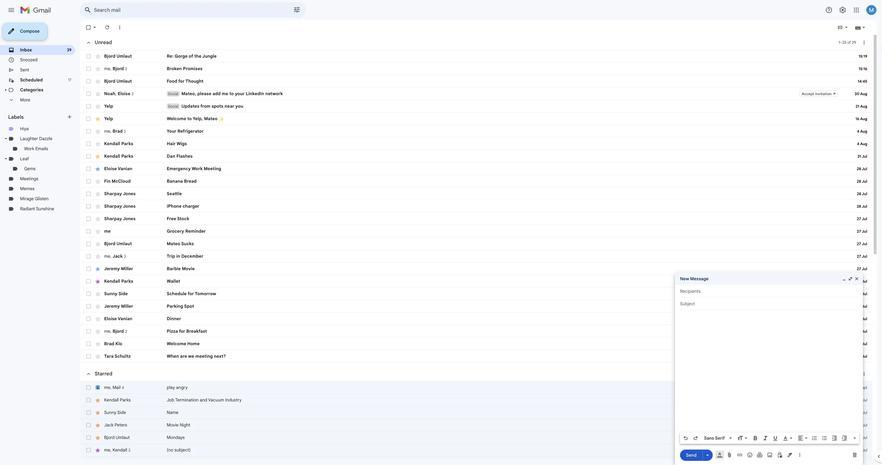 Task type: describe. For each thing, give the bounding box(es) containing it.
, for play
[[122, 428, 124, 434]]

sucks
[[201, 268, 215, 274]]

social updates from spots near you
[[186, 115, 270, 121]]

memes
[[22, 207, 38, 213]]

are
[[200, 394, 208, 400]]

13 row from the top
[[89, 251, 882, 264]]

the
[[216, 60, 224, 66]]

spot
[[204, 338, 215, 344]]

1 horizontal spatial to
[[255, 101, 260, 107]]

kendall parks for dan flashes
[[116, 171, 148, 177]]

mccloud
[[124, 199, 145, 205]]

2 for jack
[[138, 283, 140, 288]]

work emails
[[27, 163, 53, 168]]

yelp,
[[214, 129, 225, 135]]

message
[[767, 307, 787, 313]]

12 row from the top
[[89, 237, 882, 251]]

grocery
[[185, 254, 204, 260]]

stock
[[197, 240, 210, 246]]

17
[[76, 86, 79, 92]]

flashes
[[196, 171, 214, 177]]

compose
[[22, 32, 44, 38]]

side for schedule for tomorrow
[[131, 324, 142, 330]]

side for name
[[130, 456, 140, 462]]

yelp
[[116, 129, 125, 135]]

umlaut for mateo
[[129, 268, 146, 274]]

we
[[209, 394, 216, 400]]

19 row from the top
[[89, 334, 882, 348]]

your refrigerator link
[[185, 143, 882, 150]]

angry
[[195, 428, 208, 434]]

charger
[[203, 227, 221, 233]]

me for me , brad
[[116, 143, 122, 149]]

jeremy miller for barbie movie
[[116, 296, 148, 302]]

gmail image
[[22, 4, 60, 18]]

your refrigerator
[[185, 143, 226, 149]]

trip in december
[[185, 282, 226, 288]]

snoozed link
[[22, 64, 42, 70]]

sent link
[[22, 75, 32, 81]]

20 row from the top
[[89, 348, 882, 362]]

emergency work meeting
[[185, 185, 246, 191]]

16 row from the top
[[89, 292, 882, 306]]

schedule for tomorrow link
[[185, 324, 882, 331]]

parking
[[185, 338, 203, 344]]

sunny for name
[[116, 456, 129, 462]]

sharpay for free stock
[[116, 240, 135, 246]]

your
[[261, 101, 272, 107]]

jones for free stock
[[136, 240, 150, 246]]

jeremy miller for parking spot
[[116, 338, 148, 344]]

trip
[[185, 282, 194, 288]]

8 row from the top
[[89, 167, 882, 181]]

new message dialog
[[750, 303, 882, 466]]

vanian for emergency work meeting
[[131, 185, 147, 191]]

mateo,
[[201, 101, 218, 107]]

tara schultz
[[116, 394, 145, 400]]

me for me
[[116, 254, 123, 260]]

for for tomorrow
[[208, 324, 215, 330]]

parks for job termination and vacuum industry
[[133, 442, 145, 448]]

, for trip
[[122, 282, 124, 288]]

industry
[[250, 442, 268, 448]]

Message Body text field
[[756, 349, 882, 466]]

kendall parks for hair wigs
[[116, 157, 148, 163]]

me for me , mail 4
[[116, 428, 122, 434]]

eloise for emergency work meeting
[[116, 185, 130, 191]]

jones for seattle
[[136, 213, 150, 219]]

barbie
[[185, 296, 201, 302]]

play angry
[[185, 428, 208, 434]]

dinner
[[185, 352, 201, 358]]

mateo sucks
[[185, 268, 215, 274]]

welcome home link
[[185, 379, 882, 386]]

jeremy for barbie movie
[[116, 296, 133, 302]]

dan flashes link
[[185, 170, 882, 177]]

next?
[[237, 394, 251, 400]]

work inside labels navigation
[[27, 163, 38, 168]]

0 vertical spatial brad
[[125, 143, 136, 149]]

linkedin
[[273, 101, 293, 107]]

leaf
[[22, 174, 32, 180]]

food for thought link
[[185, 87, 882, 94]]

categories link
[[22, 97, 48, 103]]

labels navigation
[[0, 22, 89, 466]]

brad klo
[[116, 380, 136, 386]]

miller for barbie
[[134, 296, 148, 302]]

meeting
[[217, 394, 236, 400]]

7 row from the top
[[89, 153, 882, 167]]

banana
[[185, 199, 203, 205]]

bjord umlaut for food for thought
[[116, 87, 146, 93]]

dan
[[185, 171, 195, 177]]

eloise for dinner
[[116, 352, 130, 358]]

14 row from the top
[[89, 264, 882, 278]]

social for mateo,
[[186, 102, 198, 107]]

social for updates
[[186, 116, 198, 121]]

starred tab panel
[[89, 404, 882, 466]]

me , brad
[[116, 143, 136, 149]]

kendall parks for wallet
[[116, 310, 148, 316]]

new
[[756, 307, 766, 313]]

tara
[[116, 394, 126, 400]]

1 vertical spatial to
[[208, 129, 213, 135]]

compose button
[[3, 25, 52, 45]]

inbox link
[[22, 53, 35, 59]]

december
[[201, 282, 226, 288]]

Search mail text field
[[104, 8, 306, 15]]

sunny side for name
[[116, 456, 140, 462]]

play angry row
[[89, 424, 882, 438]]

in
[[196, 282, 200, 288]]

welcome for welcome to yelp, mateo
[[185, 129, 207, 135]]

updates from spots near you row
[[89, 111, 882, 125]]

labels
[[9, 127, 26, 134]]

free stock link
[[185, 240, 882, 247]]

jeremy for parking spot
[[116, 338, 133, 344]]

thought
[[206, 87, 226, 93]]

unread tab panel
[[89, 39, 882, 404]]

new message
[[756, 307, 787, 313]]

jack
[[125, 282, 136, 288]]

2 row from the top
[[89, 70, 882, 83]]

Subject field
[[756, 335, 882, 342]]

work inside unread tab panel
[[213, 185, 225, 191]]

you
[[261, 115, 270, 121]]

and
[[222, 442, 230, 448]]

network
[[295, 101, 314, 107]]

18 row from the top
[[89, 320, 882, 334]]

home
[[208, 380, 222, 386]]

bjord for mateo sucks
[[116, 268, 128, 274]]

grocery reminder
[[185, 254, 228, 260]]

wigs
[[196, 157, 207, 163]]

re: gorge of the jungle link
[[185, 59, 882, 66]]

row containing fin mccloud
[[89, 195, 882, 209]]

movie
[[202, 296, 216, 302]]

snoozed
[[22, 64, 42, 70]]

job termination and vacuum industry
[[185, 442, 268, 448]]

1 vertical spatial mateo
[[185, 268, 200, 274]]



Task type: locate. For each thing, give the bounding box(es) containing it.
side
[[131, 324, 142, 330], [130, 456, 140, 462]]

0 vertical spatial work
[[27, 163, 38, 168]]

, for broken
[[122, 73, 124, 79]]

kendall
[[116, 157, 133, 163], [116, 171, 133, 177], [116, 310, 133, 316], [116, 442, 132, 448]]

1 vertical spatial jeremy miller
[[116, 338, 148, 344]]

sharpay for seattle
[[116, 213, 135, 219]]

gems link
[[27, 185, 40, 191]]

1 sharpay from the top
[[116, 213, 135, 219]]

kendall parks inside starred tab panel
[[116, 442, 145, 448]]

kendall inside starred tab panel
[[116, 442, 132, 448]]

2 sharpay jones from the top
[[116, 240, 150, 246]]

1 vertical spatial social
[[186, 116, 198, 121]]

1 vertical spatial sunny side
[[116, 456, 140, 462]]

bjord for food for thought
[[116, 87, 128, 93]]

main content
[[89, 22, 882, 466]]

parks down the me , brad
[[134, 157, 148, 163]]

3 kendall parks from the top
[[116, 310, 148, 316]]

1 vertical spatial eloise vanian
[[116, 352, 147, 358]]

sent
[[22, 75, 32, 81]]

main menu image
[[8, 7, 17, 15]]

me right add
[[246, 101, 253, 107]]

parks down the jack
[[134, 310, 148, 316]]

row containing noah
[[89, 97, 882, 111]]

1 horizontal spatial mateo
[[227, 129, 241, 135]]

, down yelp
[[122, 143, 124, 149]]

meeting
[[226, 185, 246, 191]]

3 bjord umlaut from the top
[[116, 268, 146, 274]]

1 eloise vanian from the top
[[116, 185, 147, 191]]

bjord for re: gorge of the jungle
[[116, 60, 128, 66]]

of
[[209, 60, 214, 66]]

iphone charger row
[[89, 223, 882, 237]]

eloise vanian for emergency work meeting
[[116, 185, 147, 191]]

1 vertical spatial sharpay jones
[[116, 240, 150, 246]]

0 vertical spatial side
[[131, 324, 142, 330]]

free
[[185, 240, 195, 246]]

me inside play angry row
[[116, 428, 122, 434]]

for for thought
[[198, 87, 205, 93]]

vanian for dinner
[[131, 352, 147, 358]]

iphone charger
[[185, 227, 221, 233]]

, inside play angry row
[[122, 428, 124, 434]]

gorge
[[194, 60, 208, 66]]

vacuum
[[231, 442, 249, 448]]

sunny inside unread tab panel
[[116, 324, 130, 330]]

bjord umlaut up me , bjord 2
[[116, 60, 146, 66]]

1 umlaut from the top
[[129, 60, 146, 66]]

vanian up mccloud
[[131, 185, 147, 191]]

0 vertical spatial jones
[[136, 213, 150, 219]]

2 vertical spatial umlaut
[[129, 268, 146, 274]]

11 row from the top
[[89, 209, 882, 223]]

bjord umlaut
[[116, 60, 146, 66], [116, 87, 146, 93], [116, 268, 146, 274]]

1 vertical spatial for
[[208, 324, 215, 330]]

0 vertical spatial bjord umlaut
[[116, 60, 146, 66]]

, left mail in the bottom left of the page
[[122, 428, 124, 434]]

None checkbox
[[95, 87, 102, 94], [95, 101, 102, 108], [95, 129, 102, 136], [95, 157, 102, 164], [95, 170, 102, 177], [95, 212, 102, 219], [95, 226, 102, 233], [95, 254, 102, 261], [95, 282, 102, 289], [95, 310, 102, 317], [95, 324, 102, 331], [95, 337, 102, 344], [95, 351, 102, 358], [95, 365, 102, 372], [95, 87, 102, 94], [95, 101, 102, 108], [95, 129, 102, 136], [95, 157, 102, 164], [95, 170, 102, 177], [95, 212, 102, 219], [95, 226, 102, 233], [95, 254, 102, 261], [95, 282, 102, 289], [95, 310, 102, 317], [95, 324, 102, 331], [95, 337, 102, 344], [95, 351, 102, 358], [95, 365, 102, 372]]

2 vanian from the top
[[131, 352, 147, 358]]

noah
[[116, 101, 128, 107]]

me left mail in the bottom left of the page
[[116, 428, 122, 434]]

work up bread
[[213, 185, 225, 191]]

miller for parking
[[134, 338, 148, 344]]

categories
[[22, 97, 48, 103]]

for
[[198, 87, 205, 93], [208, 324, 215, 330]]

brad
[[125, 143, 136, 149], [116, 380, 127, 386]]

dinner link
[[185, 351, 882, 358]]

labels heading
[[9, 127, 74, 134]]

1 vertical spatial brad
[[116, 380, 127, 386]]

1 social from the top
[[186, 102, 198, 107]]

4 kendall parks from the top
[[116, 442, 145, 448]]

parks inside starred tab panel
[[133, 442, 145, 448]]

eloise vanian up klo
[[116, 352, 147, 358]]

me for me , jack 2
[[116, 282, 122, 288]]

search mail image
[[91, 5, 104, 17]]

welcome home
[[185, 380, 222, 386]]

10 row from the top
[[89, 195, 882, 209]]

social down 'food'
[[186, 102, 198, 107]]

food
[[185, 87, 197, 93]]

2 eloise from the top
[[116, 352, 130, 358]]

meetings
[[22, 196, 43, 202]]

1 vertical spatial welcome
[[185, 380, 207, 386]]

4 row from the top
[[89, 97, 882, 111]]

2 welcome from the top
[[185, 380, 207, 386]]

25 row from the top
[[89, 452, 882, 466]]

banana bread
[[185, 199, 218, 205]]

meetings link
[[22, 196, 43, 202]]

eloise up brad klo
[[116, 352, 130, 358]]

row containing yelp
[[89, 125, 882, 139]]

sunny side inside unread tab panel
[[116, 324, 142, 330]]

play
[[185, 428, 194, 434]]

, up 'noah'
[[122, 73, 124, 79]]

2 jeremy miller from the top
[[116, 338, 148, 344]]

umlaut
[[129, 60, 146, 66], [129, 87, 146, 93], [129, 268, 146, 274]]

free stock
[[185, 240, 210, 246]]

me left the jack
[[116, 282, 122, 288]]

sunny side for schedule for tomorrow
[[116, 324, 142, 330]]

for inside schedule for tomorrow link
[[208, 324, 215, 330]]

1 vertical spatial eloise
[[116, 352, 130, 358]]

1 eloise from the top
[[116, 185, 130, 191]]

1 , from the top
[[122, 73, 124, 79]]

17 row from the top
[[89, 306, 882, 320]]

bread
[[204, 199, 218, 205]]

1 vertical spatial side
[[130, 456, 140, 462]]

0 vertical spatial jeremy
[[116, 296, 133, 302]]

2 kendall parks from the top
[[116, 171, 148, 177]]

3 , from the top
[[122, 282, 124, 288]]

None search field
[[89, 3, 340, 19]]

for inside food for thought link
[[198, 87, 205, 93]]

1 jeremy from the top
[[116, 296, 133, 302]]

0 horizontal spatial to
[[208, 129, 213, 135]]

brad left klo
[[116, 380, 127, 386]]

welcome up your
[[185, 129, 207, 135]]

2 vertical spatial bjord umlaut
[[116, 268, 146, 274]]

parks for wallet
[[134, 310, 148, 316]]

kendall parks down the jack
[[116, 310, 148, 316]]

kendall for dan flashes
[[116, 171, 133, 177]]

me down yelp
[[116, 143, 122, 149]]

1 vertical spatial sunny
[[116, 456, 129, 462]]

2 inside me , bjord 2
[[139, 74, 141, 79]]

me up 'noah'
[[116, 73, 122, 79]]

0 vertical spatial to
[[255, 101, 260, 107]]

broken promises
[[185, 73, 225, 79]]

21 row from the top
[[89, 362, 882, 376]]

1 kendall parks from the top
[[116, 157, 148, 163]]

to left your
[[255, 101, 260, 107]]

0 vertical spatial umlaut
[[129, 60, 146, 66]]

1 vertical spatial bjord umlaut
[[116, 87, 146, 93]]

0 vertical spatial for
[[198, 87, 205, 93]]

kendall parks down mail in the bottom left of the page
[[116, 442, 145, 448]]

updates
[[201, 115, 221, 121]]

,
[[122, 73, 124, 79], [122, 143, 124, 149], [122, 282, 124, 288], [122, 428, 124, 434]]

sunny side
[[116, 324, 142, 330], [116, 456, 140, 462]]

23 row from the top
[[89, 390, 882, 404]]

5 row from the top
[[89, 125, 882, 139]]

None checkbox
[[95, 27, 102, 34], [95, 59, 102, 66], [95, 73, 102, 80], [95, 115, 102, 122], [95, 143, 102, 150], [95, 184, 102, 191], [95, 198, 102, 205], [95, 240, 102, 247], [95, 268, 102, 275], [95, 296, 102, 303], [95, 379, 102, 386], [95, 393, 102, 400], [95, 428, 102, 435], [95, 442, 102, 449], [95, 456, 102, 463], [95, 27, 102, 34], [95, 59, 102, 66], [95, 73, 102, 80], [95, 115, 102, 122], [95, 143, 102, 150], [95, 184, 102, 191], [95, 198, 102, 205], [95, 240, 102, 247], [95, 268, 102, 275], [95, 296, 102, 303], [95, 379, 102, 386], [95, 393, 102, 400], [95, 428, 102, 435], [95, 442, 102, 449], [95, 456, 102, 463]]

barbie movie
[[185, 296, 216, 302]]

1 vertical spatial 2
[[138, 283, 140, 288]]

parks for hair wigs
[[134, 157, 148, 163]]

1 vertical spatial vanian
[[131, 352, 147, 358]]

advanced search options image
[[323, 4, 337, 18]]

mateo right yelp,
[[227, 129, 241, 135]]

fin
[[116, 199, 123, 205]]

when are we meeting next?
[[185, 394, 251, 400]]

refresh image
[[116, 27, 122, 34]]

iphone
[[185, 227, 201, 233]]

1 welcome from the top
[[185, 129, 207, 135]]

row containing tara schultz
[[89, 390, 882, 404]]

parks down 4
[[133, 442, 145, 448]]

eloise vanian
[[116, 185, 147, 191], [116, 352, 147, 358]]

0 vertical spatial sharpay jones
[[116, 213, 150, 219]]

sharpay jones for seattle
[[116, 213, 150, 219]]

0 horizontal spatial for
[[198, 87, 205, 93]]

emergency
[[185, 185, 212, 191]]

2 jones from the top
[[136, 240, 150, 246]]

parks for dan flashes
[[134, 171, 148, 177]]

welcome for welcome home
[[185, 380, 207, 386]]

brad down yelp
[[125, 143, 136, 149]]

social inside social updates from spots near you
[[186, 116, 198, 121]]

starred
[[105, 413, 125, 419]]

2 miller from the top
[[134, 338, 148, 344]]

1 vertical spatial sharpay
[[116, 240, 135, 246]]

2 sharpay from the top
[[116, 240, 135, 246]]

4 , from the top
[[122, 428, 124, 434]]

2 for bjord
[[139, 74, 141, 79]]

1 sunny from the top
[[116, 324, 130, 330]]

main content containing unread
[[89, 22, 882, 466]]

2 jeremy from the top
[[116, 338, 133, 344]]

jones
[[136, 213, 150, 219], [136, 240, 150, 246]]

seattle
[[185, 213, 202, 219]]

29
[[74, 53, 79, 58]]

schedule
[[185, 324, 207, 330]]

1 bjord umlaut from the top
[[116, 60, 146, 66]]

kendall parks
[[116, 157, 148, 163], [116, 171, 148, 177], [116, 310, 148, 316], [116, 442, 145, 448]]

0 vertical spatial sharpay
[[116, 213, 135, 219]]

sunny side inside starred tab panel
[[116, 456, 140, 462]]

broken
[[185, 73, 202, 79]]

0 vertical spatial vanian
[[131, 185, 147, 191]]

work down 'laughter'
[[27, 163, 38, 168]]

24 row from the top
[[89, 438, 882, 452]]

dazzle
[[43, 151, 58, 157]]

your
[[185, 143, 196, 149]]

me for me , bjord 2
[[116, 73, 122, 79]]

0 horizontal spatial work
[[27, 163, 38, 168]]

social
[[186, 102, 198, 107], [186, 116, 198, 121]]

hair wigs
[[185, 157, 207, 163]]

umlaut down me , bjord 2
[[129, 87, 146, 93]]

food for thought
[[185, 87, 226, 93]]

1 sunny side from the top
[[116, 324, 142, 330]]

sunny for schedule for tomorrow
[[116, 324, 130, 330]]

2 kendall from the top
[[116, 171, 133, 177]]

1 jones from the top
[[136, 213, 150, 219]]

1 sharpay jones from the top
[[116, 213, 150, 219]]

1 vanian from the top
[[131, 185, 147, 191]]

barbie movie link
[[185, 296, 882, 303]]

1 miller from the top
[[134, 296, 148, 302]]

bjord umlaut down me , bjord 2
[[116, 87, 146, 93]]

broken promises link
[[185, 73, 882, 80]]

tomorrow
[[216, 324, 240, 330]]

laughter dazzle
[[22, 151, 58, 157]]

0 vertical spatial social
[[186, 102, 198, 107]]

1 vertical spatial work
[[213, 185, 225, 191]]

kendall parks up fin mccloud
[[116, 171, 148, 177]]

mateo sucks link
[[185, 268, 882, 275]]

eloise vanian for dinner
[[116, 352, 147, 358]]

0 vertical spatial miller
[[134, 296, 148, 302]]

trip in december link
[[185, 282, 882, 289]]

2 bjord umlaut from the top
[[116, 87, 146, 93]]

15 row from the top
[[89, 278, 882, 292]]

when are we meeting next? link
[[185, 393, 882, 400]]

0 vertical spatial mateo
[[227, 129, 241, 135]]

for right 'food'
[[198, 87, 205, 93]]

, left the jack
[[122, 282, 124, 288]]

2 sunny from the top
[[116, 456, 129, 462]]

hiya link
[[22, 140, 32, 146]]

9 row from the top
[[89, 181, 882, 195]]

welcome up when
[[185, 380, 207, 386]]

kendall parks for job termination and vacuum industry
[[116, 442, 145, 448]]

side inside unread tab panel
[[131, 324, 142, 330]]

bjord umlaut for re: gorge of the jungle
[[116, 60, 146, 66]]

parking spot
[[185, 338, 215, 344]]

mateo down grocery
[[185, 268, 200, 274]]

2 , from the top
[[122, 143, 124, 149]]

2 inside me , jack 2
[[138, 283, 140, 288]]

1 horizontal spatial work
[[213, 185, 225, 191]]

eloise up fin
[[116, 185, 130, 191]]

from
[[222, 115, 234, 121]]

0 vertical spatial welcome
[[185, 129, 207, 135]]

name
[[185, 456, 198, 462]]

bjord umlaut for mateo sucks
[[116, 268, 146, 274]]

1 vertical spatial jeremy
[[116, 338, 133, 344]]

welcome to yelp, mateo
[[185, 129, 243, 135]]

laughter dazzle link
[[22, 151, 58, 157]]

welcome to yelp, mateo link
[[185, 129, 882, 136]]

2 social from the top
[[186, 116, 198, 121]]

jungle
[[225, 60, 240, 66]]

social left updates
[[186, 116, 198, 121]]

4 kendall from the top
[[116, 442, 132, 448]]

me up me , jack 2 in the left of the page
[[116, 254, 123, 260]]

sharpay jones for free stock
[[116, 240, 150, 246]]

parks up mccloud
[[134, 171, 148, 177]]

parks
[[134, 157, 148, 163], [134, 171, 148, 177], [134, 310, 148, 316], [133, 442, 145, 448]]

1 vertical spatial miller
[[134, 338, 148, 344]]

2 sunny side from the top
[[116, 456, 140, 462]]

eloise vanian up fin mccloud
[[116, 185, 147, 191]]

job
[[185, 442, 193, 448]]

to left yelp,
[[208, 129, 213, 135]]

row
[[89, 56, 882, 70], [89, 70, 882, 83], [89, 83, 882, 97], [89, 97, 882, 111], [89, 125, 882, 139], [89, 139, 882, 153], [89, 153, 882, 167], [89, 167, 882, 181], [89, 181, 882, 195], [89, 195, 882, 209], [89, 209, 882, 223], [89, 237, 882, 251], [89, 251, 882, 264], [89, 264, 882, 278], [89, 278, 882, 292], [89, 292, 882, 306], [89, 306, 882, 320], [89, 320, 882, 334], [89, 334, 882, 348], [89, 348, 882, 362], [89, 362, 882, 376], [89, 376, 882, 390], [89, 390, 882, 404], [89, 438, 882, 452], [89, 452, 882, 466]]

iphone charger link
[[185, 226, 882, 233]]

3 kendall from the top
[[116, 310, 133, 316]]

3 row from the top
[[89, 83, 882, 97]]

1 kendall from the top
[[116, 157, 133, 163]]

0 horizontal spatial mateo
[[185, 268, 200, 274]]

0 vertical spatial jeremy miller
[[116, 296, 148, 302]]

inbox
[[22, 53, 35, 59]]

for up spot
[[208, 324, 215, 330]]

side inside starred tab panel
[[130, 456, 140, 462]]

0 vertical spatial sunny
[[116, 324, 130, 330]]

umlaut up the jack
[[129, 268, 146, 274]]

0 vertical spatial sunny side
[[116, 324, 142, 330]]

umlaut for food
[[129, 87, 146, 93]]

scheduled link
[[22, 86, 48, 92]]

jeremy miller
[[116, 296, 148, 302], [116, 338, 148, 344]]

me
[[116, 73, 122, 79], [246, 101, 253, 107], [116, 143, 122, 149], [116, 254, 123, 260], [116, 282, 122, 288], [116, 428, 122, 434]]

near
[[249, 115, 260, 121]]

1 vertical spatial umlaut
[[129, 87, 146, 93]]

row containing brad klo
[[89, 376, 882, 390]]

play angry link
[[185, 428, 882, 435]]

3 umlaut from the top
[[129, 268, 146, 274]]

1 jeremy miller from the top
[[116, 296, 148, 302]]

umlaut up me , bjord 2
[[129, 60, 146, 66]]

to
[[255, 101, 260, 107], [208, 129, 213, 135]]

kendall parks down the me , brad
[[116, 157, 148, 163]]

1 row from the top
[[89, 56, 882, 70]]

wallet link
[[185, 310, 882, 317]]

bjord umlaut up the jack
[[116, 268, 146, 274]]

please
[[219, 101, 235, 107]]

kendall for job termination and vacuum industry
[[116, 442, 132, 448]]

name link
[[185, 456, 882, 463]]

social inside social mateo, please add me to your linkedin network
[[186, 102, 198, 107]]

2 umlaut from the top
[[129, 87, 146, 93]]

0 vertical spatial eloise
[[116, 185, 130, 191]]

kendall for wallet
[[116, 310, 133, 316]]

dan flashes
[[185, 171, 214, 177]]

0 vertical spatial 2
[[139, 74, 141, 79]]

sunny inside starred tab panel
[[116, 456, 129, 462]]

sunny
[[116, 324, 130, 330], [116, 456, 129, 462]]

unread
[[105, 44, 124, 51]]

0 vertical spatial eloise vanian
[[116, 185, 147, 191]]

2 eloise vanian from the top
[[116, 352, 147, 358]]

1 horizontal spatial for
[[208, 324, 215, 330]]

fin mccloud
[[116, 199, 145, 205]]

1 vertical spatial jones
[[136, 240, 150, 246]]

22 row from the top
[[89, 376, 882, 390]]

umlaut for re:
[[129, 60, 146, 66]]

kendall for hair wigs
[[116, 157, 133, 163]]

vanian up klo
[[131, 352, 147, 358]]

6 row from the top
[[89, 139, 882, 153]]



Task type: vqa. For each thing, say whether or not it's contained in the screenshot.
Food for Thought's the Bjord Umlaut
yes



